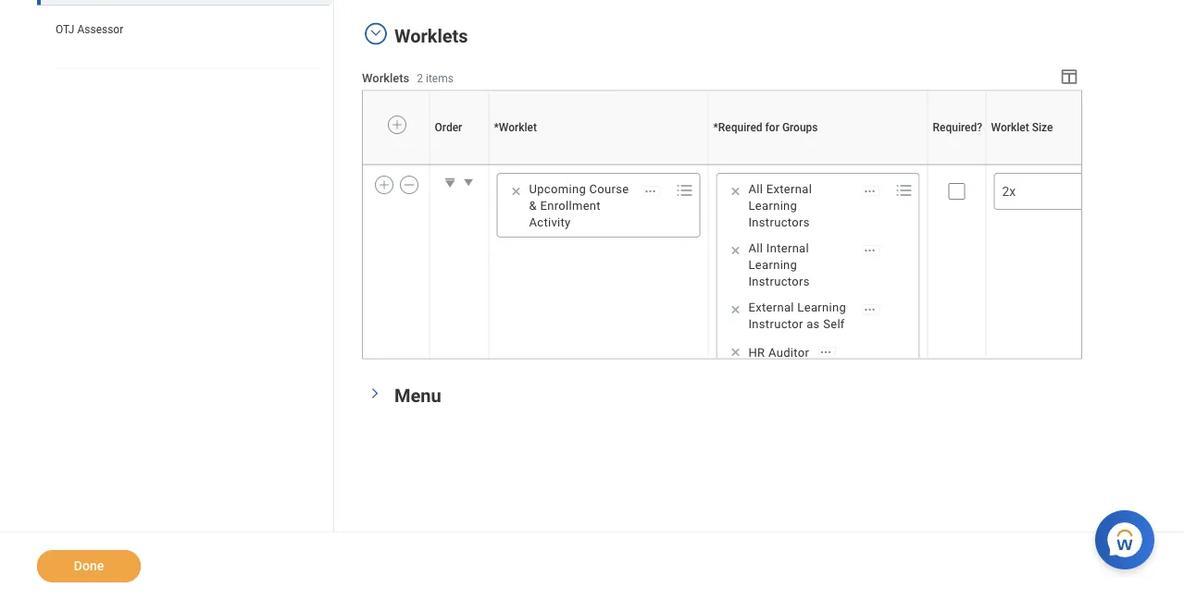 Task type: vqa. For each thing, say whether or not it's contained in the screenshot.
1st Instructors from the top
yes



Task type: locate. For each thing, give the bounding box(es) containing it.
worklet
[[499, 121, 537, 134], [991, 121, 1029, 134], [597, 165, 600, 166]]

all inside all internal learning instructors
[[749, 241, 763, 255]]

related actions image inside all internal learning instructors, press delete to clear value. 'option'
[[863, 244, 876, 257]]

required up the order worklet required for groups required?
[[718, 121, 763, 134]]

external down required for groups column header
[[766, 182, 812, 195]]

*
[[494, 121, 499, 134], [713, 121, 718, 134]]

1 vertical spatial x small image
[[726, 241, 745, 260]]

x small image down the order worklet required for groups required?
[[726, 182, 745, 201]]

chevron down image left the menu at bottom left
[[369, 383, 381, 405]]

1 all from the top
[[749, 182, 763, 195]]

row element
[[363, 91, 1184, 165], [363, 166, 1184, 438]]

0 vertical spatial related actions image
[[863, 303, 876, 316]]

prompts image
[[674, 179, 696, 201], [893, 179, 915, 201]]

related actions image for learning
[[863, 303, 876, 316]]

worklet up course
[[597, 165, 600, 166]]

all external learning instructors element
[[749, 180, 853, 230]]

plus image for worklet
[[390, 117, 403, 133]]

learning for external
[[749, 198, 797, 212]]

1 vertical spatial required?
[[955, 165, 959, 166]]

plus image
[[390, 117, 403, 133], [378, 176, 390, 193]]

* for required
[[713, 121, 718, 134]]

1 vertical spatial worklets
[[362, 71, 410, 85]]

1 horizontal spatial *
[[713, 121, 718, 134]]

related actions image
[[863, 303, 876, 316], [820, 346, 833, 359]]

row element containing order
[[363, 91, 1184, 165]]

upcoming course & enrollment activity, press delete to clear value. option
[[503, 180, 666, 230]]

learning inside all internal learning instructors
[[749, 257, 797, 271]]

0 vertical spatial learning
[[749, 198, 797, 212]]

order
[[435, 121, 462, 134], [458, 165, 460, 166]]

1 horizontal spatial for
[[818, 165, 819, 166]]

all left internal in the top right of the page
[[749, 241, 763, 255]]

learning up internal in the top right of the page
[[749, 198, 797, 212]]

required up all external learning instructors, press delete to clear value. option
[[814, 165, 818, 166]]

0 vertical spatial all
[[749, 182, 763, 195]]

0 horizontal spatial prompts image
[[674, 179, 696, 201]]

1 vertical spatial instructors
[[749, 274, 810, 288]]

required for groups column header
[[708, 165, 928, 166]]

x small image inside all external learning instructors, press delete to clear value. option
[[726, 182, 745, 201]]

related actions image inside upcoming course & enrollment activity, press delete to clear value. option
[[644, 185, 657, 198]]

hr auditor, press delete to clear value. option
[[723, 341, 842, 363]]

x small image
[[507, 182, 525, 201], [726, 241, 745, 260], [726, 343, 745, 362]]

0 vertical spatial instructors
[[749, 215, 810, 229]]

x small image inside all internal learning instructors, press delete to clear value. 'option'
[[726, 241, 745, 260]]

learning
[[749, 198, 797, 212], [749, 257, 797, 271], [798, 300, 846, 314]]

otj
[[56, 23, 75, 36]]

2 all from the top
[[749, 241, 763, 255]]

instructors
[[749, 215, 810, 229], [749, 274, 810, 288]]

0 horizontal spatial worklet
[[499, 121, 537, 134]]

worklets left 2
[[362, 71, 410, 85]]

1 vertical spatial x small image
[[726, 301, 745, 319]]

groups up all external learning instructors, press delete to clear value. option
[[819, 165, 822, 166]]

plus image left minus icon
[[378, 176, 390, 193]]

1 vertical spatial learning
[[749, 257, 797, 271]]

0 vertical spatial row element
[[363, 91, 1184, 165]]

0 horizontal spatial *
[[494, 121, 499, 134]]

as
[[807, 317, 820, 331]]

external inside all external learning instructors
[[766, 182, 812, 195]]

2 row element from the top
[[363, 166, 1184, 438]]

1 vertical spatial groups
[[819, 165, 822, 166]]

1 * from the left
[[494, 121, 499, 134]]

0 vertical spatial x small image
[[507, 182, 525, 201]]

worklet column header
[[489, 165, 708, 166]]

related actions image
[[644, 185, 657, 198], [863, 185, 876, 198], [863, 244, 876, 257]]

related actions image right course
[[644, 185, 657, 198]]

menu button
[[394, 386, 441, 407]]

caret down image
[[459, 173, 478, 191]]

all for all external learning instructors
[[749, 182, 763, 195]]

0 vertical spatial chevron down image
[[365, 26, 387, 39]]

column header
[[986, 165, 1184, 166]]

related actions image inside 'hr auditor, press delete to clear value.' option
[[820, 346, 833, 359]]

0 vertical spatial external
[[766, 182, 812, 195]]

x small image left all internal learning instructors
[[726, 241, 745, 260]]

worklets
[[394, 25, 468, 47], [362, 71, 410, 85]]

worklets group
[[362, 22, 1184, 600]]

1 vertical spatial related actions image
[[820, 346, 833, 359]]

click to view/edit grid preferences image
[[1059, 66, 1080, 87]]

0 vertical spatial x small image
[[726, 182, 745, 201]]

plus image for upcoming course & enrollment activity
[[378, 176, 390, 193]]

1 vertical spatial plus image
[[378, 176, 390, 193]]

related actions image right external learning instructor as self element
[[863, 303, 876, 316]]

related actions image inside external learning instructor as self, press delete to clear value. option
[[863, 303, 876, 316]]

instructors inside "element"
[[749, 274, 810, 288]]

2 * from the left
[[713, 121, 718, 134]]

learning up as
[[798, 300, 846, 314]]

row element containing upcoming course & enrollment activity
[[363, 166, 1184, 438]]

order up caret down icon
[[458, 165, 460, 166]]

1 horizontal spatial groups
[[819, 165, 822, 166]]

x small image
[[726, 182, 745, 201], [726, 301, 745, 319]]

1 vertical spatial all
[[749, 241, 763, 255]]

* worklet
[[494, 121, 537, 134]]

prompts image down the order worklet required for groups required?
[[674, 179, 696, 201]]

chevron down image inside worklets group
[[365, 26, 387, 39]]

all for all internal learning instructors
[[749, 241, 763, 255]]

order column header
[[430, 165, 489, 166]]

1 vertical spatial chevron down image
[[369, 383, 381, 405]]

for up required for groups column header
[[765, 121, 780, 134]]

external up instructor
[[749, 300, 794, 314]]

0 vertical spatial worklets
[[394, 25, 468, 47]]

1 row element from the top
[[363, 91, 1184, 165]]

0 horizontal spatial related actions image
[[820, 346, 833, 359]]

related actions image down self
[[820, 346, 833, 359]]

prompts image down required for groups column header
[[893, 179, 915, 201]]

0 vertical spatial plus image
[[390, 117, 403, 133]]

1 instructors from the top
[[749, 215, 810, 229]]

instructor
[[749, 317, 803, 331]]

learning down internal in the top right of the page
[[749, 257, 797, 271]]

chevron down image
[[365, 26, 387, 39], [369, 383, 381, 405]]

1 horizontal spatial related actions image
[[863, 303, 876, 316]]

1 prompts image from the left
[[674, 179, 696, 201]]

upcoming course & enrollment activity element
[[529, 180, 634, 230]]

worklet up upcoming
[[499, 121, 537, 134]]

1 horizontal spatial prompts image
[[893, 179, 915, 201]]

item list list box
[[37, 0, 333, 69]]

groups
[[782, 121, 818, 134], [819, 165, 822, 166]]

2 x small image from the top
[[726, 301, 745, 319]]

1 vertical spatial order
[[458, 165, 460, 166]]

1 vertical spatial row element
[[363, 166, 1184, 438]]

2 instructors from the top
[[749, 274, 810, 288]]

all down the order worklet required for groups required?
[[749, 182, 763, 195]]

1 horizontal spatial worklet
[[597, 165, 600, 166]]

done button
[[37, 551, 141, 583]]

required?
[[933, 121, 982, 134], [955, 165, 959, 166]]

external
[[766, 182, 812, 195], [749, 300, 794, 314]]

x small image left the hr
[[726, 343, 745, 362]]

0 vertical spatial order
[[435, 121, 462, 134]]

x small image left &
[[507, 182, 525, 201]]

for up all external learning instructors, press delete to clear value. option
[[818, 165, 819, 166]]

all inside all external learning instructors
[[749, 182, 763, 195]]

* for worklet
[[494, 121, 499, 134]]

1 vertical spatial external
[[749, 300, 794, 314]]

hr auditor
[[749, 345, 809, 359]]

required? column header
[[928, 165, 986, 166]]

learning for internal
[[749, 257, 797, 271]]

for
[[765, 121, 780, 134], [818, 165, 819, 166]]

learning inside all external learning instructors
[[749, 198, 797, 212]]

2 prompts image from the left
[[893, 179, 915, 201]]

prompts image for upcoming course & enrollment activity, press delete to clear value. option
[[674, 179, 696, 201]]

related actions image right all internal learning instructors "element"
[[863, 244, 876, 257]]

related actions image down required for groups column header
[[863, 185, 876, 198]]

worklet for order worklet required for groups required?
[[597, 165, 600, 166]]

1 x small image from the top
[[726, 182, 745, 201]]

plus image down worklets 2 items
[[390, 117, 403, 133]]

groups up required for groups column header
[[782, 121, 818, 134]]

size
[[1032, 121, 1053, 134]]

2 vertical spatial learning
[[798, 300, 846, 314]]

required
[[718, 121, 763, 134], [814, 165, 818, 166]]

chevron down image up worklets 2 items
[[365, 26, 387, 39]]

1 vertical spatial required
[[814, 165, 818, 166]]

0 vertical spatial required?
[[933, 121, 982, 134]]

0 horizontal spatial for
[[765, 121, 780, 134]]

caret bottom image
[[441, 173, 459, 191]]

&
[[529, 198, 537, 212]]

worklet left size
[[991, 121, 1029, 134]]

x small image inside external learning instructor as self, press delete to clear value. option
[[726, 301, 745, 319]]

instructors for internal
[[749, 274, 810, 288]]

0 horizontal spatial required
[[718, 121, 763, 134]]

x small image inside upcoming course & enrollment activity, press delete to clear value. option
[[507, 182, 525, 201]]

1 horizontal spatial required
[[814, 165, 818, 166]]

all
[[749, 182, 763, 195], [749, 241, 763, 255]]

order up the 'order' "column header"
[[435, 121, 462, 134]]

otj assessor
[[56, 23, 123, 36]]

0 vertical spatial groups
[[782, 121, 818, 134]]

upcoming
[[529, 182, 586, 195]]

all internal learning instructors element
[[749, 239, 853, 289]]

worklets 2 items
[[362, 71, 454, 85]]

auditor
[[768, 345, 809, 359]]

instructors inside all external learning instructors
[[749, 215, 810, 229]]

0 vertical spatial for
[[765, 121, 780, 134]]

worklets up items
[[394, 25, 468, 47]]

x small image left instructor
[[726, 301, 745, 319]]

related actions image for course
[[644, 185, 657, 198]]

x small image for external
[[726, 301, 745, 319]]



Task type: describe. For each thing, give the bounding box(es) containing it.
1 vertical spatial for
[[818, 165, 819, 166]]

self
[[823, 317, 845, 331]]

assessor
[[77, 23, 123, 36]]

for inside row element
[[765, 121, 780, 134]]

worklets for worklets 2 items
[[362, 71, 410, 85]]

worklets button
[[394, 25, 468, 47]]

worklets for worklets
[[394, 25, 468, 47]]

x small image for all
[[726, 182, 745, 201]]

all external learning instructors
[[749, 182, 812, 229]]

2 horizontal spatial worklet
[[991, 121, 1029, 134]]

hr auditor element
[[749, 344, 809, 361]]

2 vertical spatial x small image
[[726, 343, 745, 362]]

all internal learning instructors
[[749, 241, 810, 288]]

* required for groups
[[713, 121, 818, 134]]

order for order worklet required for groups required?
[[458, 165, 460, 166]]

items selected list box
[[717, 176, 891, 426]]

worklet size
[[991, 121, 1053, 134]]

worklet for * worklet
[[499, 121, 537, 134]]

menu
[[394, 386, 441, 407]]

x small image for learning
[[726, 241, 745, 260]]

chevron down image for worklets
[[365, 26, 387, 39]]

external inside external learning instructor as self
[[749, 300, 794, 314]]

related actions image for external
[[863, 185, 876, 198]]

hr
[[749, 345, 765, 359]]

0 vertical spatial required
[[718, 121, 763, 134]]

done
[[74, 559, 104, 575]]

external learning instructor as self
[[749, 300, 846, 331]]

related actions image for auditor
[[820, 346, 833, 359]]

instructors for external
[[749, 215, 810, 229]]

0 horizontal spatial groups
[[782, 121, 818, 134]]

order for order
[[435, 121, 462, 134]]

required? inside row element
[[933, 121, 982, 134]]

minus image
[[403, 176, 415, 193]]

chevron down image for menu
[[369, 383, 381, 405]]

enrollment
[[540, 198, 601, 212]]

order worklet required for groups required?
[[458, 165, 959, 166]]

items
[[426, 72, 454, 85]]

all internal learning instructors, press delete to clear value. option
[[723, 239, 886, 289]]

internal
[[766, 241, 809, 255]]

external learning instructor as self, press delete to clear value. option
[[723, 299, 886, 332]]

2
[[417, 72, 423, 85]]

all external learning instructors, press delete to clear value. option
[[723, 180, 886, 230]]

learning inside external learning instructor as self
[[798, 300, 846, 314]]

x small image for &
[[507, 182, 525, 201]]

prompts image for items selected list box
[[893, 179, 915, 201]]

external learning instructor as self element
[[749, 299, 853, 332]]

related actions image for internal
[[863, 244, 876, 257]]

upcoming course & enrollment activity
[[529, 182, 629, 229]]

activity
[[529, 215, 571, 229]]

course
[[589, 182, 629, 195]]



